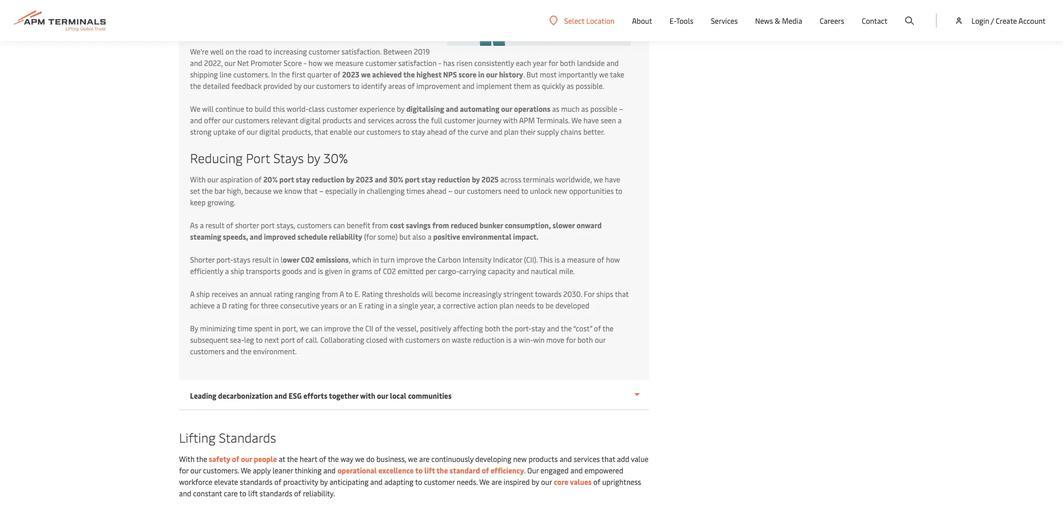 Task type: locate. For each thing, give the bounding box(es) containing it.
0 vertical spatial with
[[503, 115, 518, 125]]

continuously
[[432, 455, 474, 465]]

local
[[390, 391, 407, 401]]

to left identify
[[353, 81, 360, 91]]

– inside as much as possible – and offer our customers relevant digital products and services across the full customer journey with apm terminals. we have seen a strong uptake of our digital products, that enable our customers to stay ahead of the curve and plan their supply chains better.
[[619, 104, 624, 114]]

from up years
[[322, 289, 338, 299]]

across inside as much as possible – and offer our customers relevant digital products and services across the full customer journey with apm terminals. we have seen a strong uptake of our digital products, that enable our customers to stay ahead of the curve and plan their supply chains better.
[[396, 115, 417, 125]]

both up importantly
[[560, 58, 576, 68]]

1 vertical spatial services
[[574, 455, 600, 465]]

we inside we're well on the road to increasing customer satisfaction. between 2019 and 2022, our net promoter score - how we measure customer satisfaction - has risen consistently each year for both landside and shipping line customers. in the first quarter of
[[324, 58, 334, 68]]

our up workforce
[[190, 466, 201, 476]]

are
[[419, 455, 430, 465], [492, 478, 502, 488]]

2023
[[342, 69, 360, 79], [356, 174, 373, 185]]

for inside we're well on the road to increasing customer satisfaction. between 2019 and 2022, our net promoter score - how we measure customer satisfaction - has risen consistently each year for both landside and shipping line customers. in the first quarter of
[[549, 58, 558, 68]]

to inside as much as possible – and offer our customers relevant digital products and services across the full customer journey with apm terminals. we have seen a strong uptake of our digital products, that enable our customers to stay ahead of the curve and plan their supply chains better.
[[403, 127, 410, 137]]

how inside we're well on the road to increasing customer satisfaction. between 2019 and 2022, our net promoter score - how we measure customer satisfaction - has risen consistently each year for both landside and shipping line customers. in the first quarter of
[[309, 58, 322, 68]]

0 vertical spatial .
[[523, 69, 525, 79]]

apply
[[253, 466, 271, 476]]

digital down relevant
[[259, 127, 280, 137]]

we up identify
[[361, 69, 371, 79]]

0 vertical spatial are
[[419, 455, 430, 465]]

1 vertical spatial .
[[524, 466, 526, 476]]

ship up achieve
[[196, 289, 210, 299]]

we up 'call.' on the bottom of page
[[300, 324, 309, 334]]

1 horizontal spatial across
[[501, 174, 522, 185]]

2 vertical spatial both
[[578, 335, 593, 345]]

standards inside of uprightness and constant care to lift standards of reliability.
[[260, 489, 292, 499]]

speeds,
[[223, 232, 248, 242]]

&
[[775, 16, 780, 26]]

ship inside , which in turn improve the carbon intensity indicator (cii). this is a measure of how efficiently a ship transports goods and is given in grams of co2 emitted per cargo-carrying capacity and nautical mile.
[[231, 266, 244, 276]]

with down vessel,
[[389, 335, 404, 345]]

emitted
[[398, 266, 424, 276]]

the right set
[[202, 186, 213, 196]]

our up bar
[[207, 174, 218, 185]]

co2 down turn
[[383, 266, 396, 276]]

for right move
[[566, 335, 576, 345]]

. inside . our engaged and empowered workforce elevate standards of proactivity by anticipating and adapting to customer needs. we are inspired by our
[[524, 466, 526, 476]]

a
[[190, 289, 195, 299], [340, 289, 344, 299]]

corrective
[[443, 301, 476, 311]]

a right efficiently
[[225, 266, 229, 276]]

0 vertical spatial have
[[584, 115, 599, 125]]

1 vertical spatial new
[[513, 455, 527, 465]]

our up line
[[225, 58, 235, 68]]

landside
[[577, 58, 605, 68]]

challenging
[[367, 186, 405, 196]]

new up "efficiency"
[[513, 455, 527, 465]]

reduction down the affecting
[[473, 335, 505, 345]]

for inside a ship receives an annual rating ranging from a to e. rating thresholds will become increasingly stringent towards 2030. for ships that achieve a d rating for three consecutive years or an e rating in a single year, a corrective action plan needs to be developed
[[250, 301, 259, 311]]

we right needs.
[[479, 478, 490, 488]]

have inside across terminals worldwide, we have set the bar high, because we know that – especially in challenging times ahead – our customers need to unlock new opportunities to keep growing.
[[605, 174, 620, 185]]

1 horizontal spatial -
[[439, 58, 442, 68]]

feedback
[[232, 81, 262, 91]]

the left way
[[328, 455, 339, 465]]

apm
[[519, 115, 535, 125]]

1 vertical spatial ahead
[[427, 186, 447, 196]]

1 vertical spatial plan
[[500, 301, 514, 311]]

1 horizontal spatial on
[[442, 335, 450, 345]]

0 vertical spatial across
[[396, 115, 417, 125]]

0 horizontal spatial will
[[202, 104, 214, 114]]

products inside the at the heart of the way we do business, we are continuously developing new products and services that add value for our customers. we apply leaner thinking and
[[529, 455, 558, 465]]

customers. down safety
[[203, 466, 239, 476]]

co2
[[301, 255, 314, 265], [383, 266, 396, 276]]

1 horizontal spatial improve
[[397, 255, 423, 265]]

for inside the at the heart of the way we do business, we are continuously developing new products and services that add value for our customers. we apply leaner thinking and
[[179, 466, 189, 476]]

1 horizontal spatial is
[[506, 335, 512, 345]]

1 vertical spatial is
[[318, 266, 323, 276]]

1 vertical spatial result
[[252, 255, 271, 265]]

0 horizontal spatial co2
[[301, 255, 314, 265]]

our inside across terminals worldwide, we have set the bar high, because we know that – especially in challenging times ahead – our customers need to unlock new opportunities to keep growing.
[[454, 186, 465, 196]]

. left "our"
[[524, 466, 526, 476]]

1 vertical spatial are
[[492, 478, 502, 488]]

by up especially
[[346, 174, 354, 185]]

towards
[[535, 289, 562, 299]]

of right areas
[[408, 81, 415, 91]]

the down shipping
[[190, 81, 201, 91]]

0 horizontal spatial have
[[584, 115, 599, 125]]

0 horizontal spatial lift
[[248, 489, 258, 499]]

0 horizontal spatial port-
[[216, 255, 233, 265]]

and up move
[[547, 324, 559, 334]]

to right need
[[521, 186, 528, 196]]

that inside a ship receives an annual rating ranging from a to e. rating thresholds will become increasingly stringent towards 2030. for ships that achieve a d rating for three consecutive years or an e rating in a single year, a corrective action plan needs to be developed
[[615, 289, 629, 299]]

in inside "by minimizing time spent in port, we can improve the cii of the vessel, positively affecting both the port-stay and the "cost" of the subsequent sea-leg to next port of call. collaborating closed with customers on waste reduction is a win-win move for both our customers and the environment."
[[275, 324, 280, 334]]

1 horizontal spatial result
[[252, 255, 271, 265]]

ahead down full
[[427, 127, 447, 137]]

customers.
[[233, 69, 269, 79], [203, 466, 239, 476]]

1 horizontal spatial are
[[492, 478, 502, 488]]

both down "cost" on the bottom
[[578, 335, 593, 345]]

measure inside we're well on the road to increasing customer satisfaction. between 2019 and 2022, our net promoter score - how we measure customer satisfaction - has risen consistently each year for both landside and shipping line customers. in the first quarter of
[[335, 58, 364, 68]]

for inside "by minimizing time spent in port, we can improve the cii of the vessel, positively affecting both the port-stay and the "cost" of the subsequent sea-leg to next port of call. collaborating closed with customers on waste reduction is a win-win move for both our customers and the environment."
[[566, 335, 576, 345]]

lifting
[[179, 429, 216, 447]]

customer inside as much as possible – and offer our customers relevant digital products and services across the full customer journey with apm terminals. we have seen a strong uptake of our digital products, that enable our customers to stay ahead of the curve and plan their supply chains better.
[[444, 115, 475, 125]]

1 vertical spatial lift
[[248, 489, 258, 499]]

0 vertical spatial plan
[[504, 127, 519, 137]]

measure
[[335, 58, 364, 68], [567, 255, 596, 265]]

road
[[248, 46, 263, 56]]

digital
[[300, 115, 321, 125], [259, 127, 280, 137]]

1 horizontal spatial with
[[389, 335, 404, 345]]

of inside . but most importantly we take the detailed feedback provided by our customers to identify areas of improvement and implement them as quickly as possible.
[[408, 81, 415, 91]]

digitalising
[[406, 104, 444, 114]]

1 vertical spatial measure
[[567, 255, 596, 265]]

with left apm
[[503, 115, 518, 125]]

1 vertical spatial with
[[179, 455, 195, 465]]

between
[[383, 46, 412, 56]]

– right times
[[448, 186, 453, 196]]

1 horizontal spatial an
[[349, 301, 357, 311]]

from inside cost savings from reduced bunker consumption, slower onward steaming speeds, and improved schedule reliability
[[433, 220, 449, 231]]

win-
[[519, 335, 533, 345]]

and down indicator
[[517, 266, 529, 276]]

1 horizontal spatial both
[[560, 58, 576, 68]]

1 horizontal spatial co2
[[383, 266, 396, 276]]

1 vertical spatial ship
[[196, 289, 210, 299]]

0 horizontal spatial 30%
[[324, 149, 348, 167]]

port- up win-
[[515, 324, 532, 334]]

that left enable
[[314, 127, 328, 137]]

1 horizontal spatial can
[[333, 220, 345, 231]]

inspired
[[504, 478, 530, 488]]

we up chains
[[572, 115, 582, 125]]

0 horizontal spatial digital
[[259, 127, 280, 137]]

0 vertical spatial customers.
[[233, 69, 269, 79]]

1 vertical spatial standards
[[260, 489, 292, 499]]

a left win-
[[513, 335, 517, 345]]

of up speeds,
[[226, 220, 233, 231]]

by down areas
[[397, 104, 405, 114]]

0 horizontal spatial from
[[322, 289, 338, 299]]

we up opportunities
[[594, 174, 603, 185]]

will up offer
[[202, 104, 214, 114]]

. left but
[[523, 69, 525, 79]]

1 horizontal spatial new
[[554, 186, 568, 196]]

our down continue
[[222, 115, 233, 125]]

in right the score
[[478, 69, 485, 79]]

in right especially
[[359, 186, 365, 196]]

20%
[[263, 174, 278, 185]]

port- up efficiently
[[216, 255, 233, 265]]

annual
[[250, 289, 272, 299]]

reduced
[[451, 220, 478, 231]]

0 vertical spatial products
[[323, 115, 352, 125]]

. inside . but most importantly we take the detailed feedback provided by our customers to identify areas of improvement and implement them as quickly as possible.
[[523, 69, 525, 79]]

d
[[222, 301, 227, 311]]

2 horizontal spatial both
[[578, 335, 593, 345]]

to inside . our engaged and empowered workforce elevate standards of proactivity by anticipating and adapting to customer needs. we are inspired by our
[[415, 478, 422, 488]]

our down build
[[247, 127, 258, 137]]

1 horizontal spatial will
[[422, 289, 433, 299]]

measure down the satisfaction.
[[335, 58, 364, 68]]

on inside we're well on the road to increasing customer satisfaction. between 2019 and 2022, our net promoter score - how we measure customer satisfaction - has risen consistently each year for both landside and shipping line customers. in the first quarter of
[[226, 46, 234, 56]]

each
[[516, 58, 531, 68]]

positively
[[420, 324, 451, 334]]

is left given
[[318, 266, 323, 276]]

full
[[431, 115, 442, 125]]

with right together
[[360, 391, 375, 401]]

a
[[618, 115, 622, 125], [200, 220, 204, 231], [428, 232, 432, 242], [562, 255, 566, 265], [225, 266, 229, 276], [217, 301, 220, 311], [394, 301, 397, 311], [437, 301, 441, 311], [513, 335, 517, 345]]

1 horizontal spatial products
[[529, 455, 558, 465]]

operational
[[338, 466, 377, 476]]

stays
[[233, 255, 251, 265]]

0 vertical spatial ahead
[[427, 127, 447, 137]]

with for with our aspiration of 20% port stay reduction by 2023 and 30% port stay reduction by 2025
[[190, 174, 206, 185]]

2 vertical spatial is
[[506, 335, 512, 345]]

0 horizontal spatial result
[[206, 220, 224, 231]]

efficiently
[[190, 266, 223, 276]]

a up achieve
[[190, 289, 195, 299]]

result
[[206, 220, 224, 231], [252, 255, 271, 265]]

result up the steaming
[[206, 220, 224, 231]]

of right "cost" on the bottom
[[594, 324, 601, 334]]

0 vertical spatial improve
[[397, 255, 423, 265]]

0 horizontal spatial a
[[190, 289, 195, 299]]

and up challenging
[[375, 174, 387, 185]]

careers
[[820, 16, 845, 26]]

lift right care on the bottom left of the page
[[248, 489, 258, 499]]

a up mile. at the bottom
[[562, 255, 566, 265]]

new inside the at the heart of the way we do business, we are continuously developing new products and services that add value for our customers. we apply leaner thinking and
[[513, 455, 527, 465]]

0 vertical spatial both
[[560, 58, 576, 68]]

at
[[279, 455, 285, 465]]

1 vertical spatial an
[[349, 301, 357, 311]]

1 horizontal spatial measure
[[567, 255, 596, 265]]

customers
[[316, 81, 351, 91], [235, 115, 270, 125], [367, 127, 401, 137], [467, 186, 502, 196], [297, 220, 332, 231], [405, 335, 440, 345], [190, 347, 225, 357]]

. for our
[[524, 466, 526, 476]]

port-
[[216, 255, 233, 265], [515, 324, 532, 334]]

1 horizontal spatial how
[[606, 255, 620, 265]]

leaner
[[273, 466, 293, 476]]

services
[[711, 16, 738, 26]]

of down the leaner
[[274, 478, 282, 488]]

.
[[523, 69, 525, 79], [524, 466, 526, 476]]

that inside as much as possible – and offer our customers relevant digital products and services across the full customer journey with apm terminals. we have seen a strong uptake of our digital products, that enable our customers to stay ahead of the curve and plan their supply chains better.
[[314, 127, 328, 137]]

leg
[[244, 335, 254, 345]]

are down "efficiency"
[[492, 478, 502, 488]]

by up reliability.
[[320, 478, 328, 488]]

1 vertical spatial will
[[422, 289, 433, 299]]

that up "empowered"
[[602, 455, 616, 465]]

0 vertical spatial is
[[555, 255, 560, 265]]

customers. inside the at the heart of the way we do business, we are continuously developing new products and services that add value for our customers. we apply leaner thinking and
[[203, 466, 239, 476]]

will
[[202, 104, 214, 114], [422, 289, 433, 299]]

0 vertical spatial can
[[333, 220, 345, 231]]

will inside a ship receives an annual rating ranging from a to e. rating thresholds will become increasingly stringent towards 2030. for ships that achieve a d rating for three consecutive years or an e rating in a single year, a corrective action plan needs to be developed
[[422, 289, 433, 299]]

1 vertical spatial how
[[606, 255, 620, 265]]

1 horizontal spatial a
[[340, 289, 344, 299]]

customer up achieved
[[366, 58, 397, 68]]

a right also
[[428, 232, 432, 242]]

customers inside across terminals worldwide, we have set the bar high, because we know that – especially in challenging times ahead – our customers need to unlock new opportunities to keep growing.
[[467, 186, 502, 196]]

careers button
[[820, 0, 845, 41]]

0 horizontal spatial across
[[396, 115, 417, 125]]

0 horizontal spatial ship
[[196, 289, 210, 299]]

both down action
[[485, 324, 500, 334]]

our inside . our engaged and empowered workforce elevate standards of proactivity by anticipating and adapting to customer needs. we are inspired by our
[[541, 478, 552, 488]]

1 horizontal spatial reduction
[[438, 174, 470, 185]]

savings
[[406, 220, 431, 231]]

will up year,
[[422, 289, 433, 299]]

1 horizontal spatial –
[[448, 186, 453, 196]]

action
[[477, 301, 498, 311]]

- left has
[[439, 58, 442, 68]]

1 vertical spatial port-
[[515, 324, 532, 334]]

0 horizontal spatial improve
[[324, 324, 351, 334]]

e
[[359, 301, 363, 311]]

ship down stays
[[231, 266, 244, 276]]

as up terminals.
[[552, 104, 560, 114]]

1 vertical spatial across
[[501, 174, 522, 185]]

to right care on the bottom left of the page
[[239, 489, 247, 499]]

continue
[[215, 104, 244, 114]]

"cost"
[[573, 324, 592, 334]]

are inside the at the heart of the way we do business, we are continuously developing new products and services that add value for our customers. we apply leaner thinking and
[[419, 455, 430, 465]]

lift inside of uprightness and constant care to lift standards of reliability.
[[248, 489, 258, 499]]

is inside "by minimizing time spent in port, we can improve the cii of the vessel, positively affecting both the port-stay and the "cost" of the subsequent sea-leg to next port of call. collaborating closed with customers on waste reduction is a win-win move for both our customers and the environment."
[[506, 335, 512, 345]]

customers inside . but most importantly we take the detailed feedback provided by our customers to identify areas of improvement and implement them as quickly as possible.
[[316, 81, 351, 91]]

are up "operational excellence to lift the standard of efficiency"
[[419, 455, 430, 465]]

reduction
[[312, 174, 345, 185], [438, 174, 470, 185], [473, 335, 505, 345]]

of right uptake
[[238, 127, 245, 137]]

enable
[[330, 127, 352, 137]]

0 horizontal spatial services
[[368, 115, 394, 125]]

1 vertical spatial co2
[[383, 266, 396, 276]]

of uprightness and constant care to lift standards of reliability.
[[179, 478, 641, 499]]

but
[[527, 69, 538, 79]]

customers down quarter
[[316, 81, 351, 91]]

0 horizontal spatial can
[[311, 324, 322, 334]]

how inside , which in turn improve the carbon intensity indicator (cii). this is a measure of how efficiently a ship transports goods and is given in grams of co2 emitted per cargo-carrying capacity and nautical mile.
[[606, 255, 620, 265]]

0 vertical spatial ship
[[231, 266, 244, 276]]

2 horizontal spatial is
[[555, 255, 560, 265]]

how up quarter
[[309, 58, 322, 68]]

ranging
[[295, 289, 320, 299]]

0 vertical spatial with
[[190, 174, 206, 185]]

0 vertical spatial standards
[[240, 478, 273, 488]]

1 vertical spatial have
[[605, 174, 620, 185]]

an
[[240, 289, 248, 299], [349, 301, 357, 311]]

and down we're
[[190, 58, 202, 68]]

co2 inside , which in turn improve the carbon intensity indicator (cii). this is a measure of how efficiently a ship transports goods and is given in grams of co2 emitted per cargo-carrying capacity and nautical mile.
[[383, 266, 396, 276]]

from up some) on the top of the page
[[372, 220, 388, 231]]

customer up quarter
[[309, 46, 340, 56]]

shorter
[[190, 255, 215, 265]]

new inside across terminals worldwide, we have set the bar high, because we know that – especially in challenging times ahead – our customers need to unlock new opportunities to keep growing.
[[554, 186, 568, 196]]

products inside as much as possible – and offer our customers relevant digital products and services across the full customer journey with apm terminals. we have seen a strong uptake of our digital products, that enable our customers to stay ahead of the curve and plan their supply chains better.
[[323, 115, 352, 125]]

of right the 'cii'
[[375, 324, 382, 334]]

0 horizontal spatial on
[[226, 46, 234, 56]]

1 - from the left
[[304, 58, 307, 68]]

2023 up challenging
[[356, 174, 373, 185]]

journey
[[477, 115, 502, 125]]

to inside . but most importantly we take the detailed feedback provided by our customers to identify areas of improvement and implement them as quickly as possible.
[[353, 81, 360, 91]]

our up journey
[[501, 104, 513, 114]]

,
[[349, 255, 350, 265]]

emissions
[[316, 255, 349, 265]]

services inside as much as possible – and offer our customers relevant digital products and services across the full customer journey with apm terminals. we have seen a strong uptake of our digital products, that enable our customers to stay ahead of the curve and plan their supply chains better.
[[368, 115, 394, 125]]

port,
[[282, 324, 298, 334]]

1 vertical spatial on
[[442, 335, 450, 345]]

1 horizontal spatial ship
[[231, 266, 244, 276]]

1 vertical spatial products
[[529, 455, 558, 465]]

1 vertical spatial with
[[389, 335, 404, 345]]

services inside the at the heart of the way we do business, we are continuously developing new products and services that add value for our customers. we apply leaner thinking and
[[574, 455, 600, 465]]

of up because
[[255, 174, 262, 185]]

be
[[546, 301, 554, 311]]

our inside the at the heart of the way we do business, we are continuously developing new products and services that add value for our customers. we apply leaner thinking and
[[190, 466, 201, 476]]

improve inside "by minimizing time spent in port, we can improve the cii of the vessel, positively affecting both the port-stay and the "cost" of the subsequent sea-leg to next port of call. collaborating closed with customers on waste reduction is a win-win move for both our customers and the environment."
[[324, 324, 351, 334]]

0 horizontal spatial how
[[309, 58, 322, 68]]

consumption,
[[505, 220, 551, 231]]

stay inside "by minimizing time spent in port, we can improve the cii of the vessel, positively affecting both the port-stay and the "cost" of the subsequent sea-leg to next port of call. collaborating closed with customers on waste reduction is a win-win move for both our customers and the environment."
[[532, 324, 545, 334]]

with
[[503, 115, 518, 125], [389, 335, 404, 345], [360, 391, 375, 401]]

on inside "by minimizing time spent in port, we can improve the cii of the vessel, positively affecting both the port-stay and the "cost" of the subsequent sea-leg to next port of call. collaborating closed with customers on waste reduction is a win-win move for both our customers and the environment."
[[442, 335, 450, 345]]

win
[[533, 335, 545, 345]]

have inside as much as possible – and offer our customers relevant digital products and services across the full customer journey with apm terminals. we have seen a strong uptake of our digital products, that enable our customers to stay ahead of the curve and plan their supply chains better.
[[584, 115, 599, 125]]

2 horizontal spatial with
[[503, 115, 518, 125]]

have
[[584, 115, 599, 125], [605, 174, 620, 185]]

efficiency
[[491, 466, 524, 476]]

of inside we're well on the road to increasing customer satisfaction. between 2019 and 2022, our net promoter score - how we measure customer satisfaction - has risen consistently each year for both landside and shipping line customers. in the first quarter of
[[333, 69, 341, 79]]

by down "our"
[[532, 478, 539, 488]]

0 horizontal spatial is
[[318, 266, 323, 276]]

detailed
[[203, 81, 230, 91]]

customer value image
[[447, 0, 631, 46]]

0 vertical spatial an
[[240, 289, 248, 299]]

and inside of uprightness and constant care to lift standards of reliability.
[[179, 489, 191, 499]]

standards inside . our engaged and empowered workforce elevate standards of proactivity by anticipating and adapting to customer needs. we are inspired by our
[[240, 478, 273, 488]]

0 vertical spatial will
[[202, 104, 214, 114]]

impact.
[[513, 232, 539, 242]]

with inside dropdown button
[[360, 391, 375, 401]]

ahead inside as much as possible – and offer our customers relevant digital products and services across the full customer journey with apm terminals. we have seen a strong uptake of our digital products, that enable our customers to stay ahead of the curve and plan their supply chains better.
[[427, 127, 447, 137]]

1 vertical spatial digital
[[259, 127, 280, 137]]

in down ","
[[344, 266, 350, 276]]

2 horizontal spatial rating
[[365, 301, 384, 311]]

we inside . our engaged and empowered workforce elevate standards of proactivity by anticipating and adapting to customer needs. we are inspired by our
[[479, 478, 490, 488]]

0 horizontal spatial –
[[319, 186, 324, 196]]

operations
[[514, 104, 551, 114]]

2 a from the left
[[340, 289, 344, 299]]

our
[[225, 58, 235, 68], [486, 69, 498, 79], [304, 81, 314, 91], [501, 104, 513, 114], [222, 115, 233, 125], [247, 127, 258, 137], [354, 127, 365, 137], [207, 174, 218, 185], [454, 186, 465, 196], [595, 335, 606, 345], [377, 391, 388, 401], [241, 455, 252, 465], [190, 466, 201, 476], [541, 478, 552, 488]]

year,
[[420, 301, 435, 311]]

0 horizontal spatial products
[[323, 115, 352, 125]]

0 vertical spatial how
[[309, 58, 322, 68]]

of right heart
[[319, 455, 326, 465]]

and up engaged
[[560, 455, 572, 465]]

we
[[190, 104, 200, 114], [572, 115, 582, 125], [241, 466, 251, 476], [479, 478, 490, 488]]

keep
[[190, 197, 206, 208]]

1 vertical spatial can
[[311, 324, 322, 334]]

them
[[514, 81, 531, 91]]

1 vertical spatial both
[[485, 324, 500, 334]]

years
[[321, 301, 339, 311]]



Task type: describe. For each thing, give the bounding box(es) containing it.
in left turn
[[373, 255, 379, 265]]

three
[[261, 301, 279, 311]]

customer up enable
[[327, 104, 358, 114]]

customers up schedule
[[297, 220, 332, 231]]

both inside we're well on the road to increasing customer satisfaction. between 2019 and 2022, our net promoter score - how we measure customer satisfaction - has risen consistently each year for both landside and shipping line customers. in the first quarter of
[[560, 58, 576, 68]]

from inside a ship receives an annual rating ranging from a to e. rating thresholds will become increasingly stringent towards 2030. for ships that achieve a d rating for three consecutive years or an e rating in a single year, a corrective action plan needs to be developed
[[322, 289, 338, 299]]

to inside "by minimizing time spent in port, we can improve the cii of the vessel, positively affecting both the port-stay and the "cost" of the subsequent sea-leg to next port of call. collaborating closed with customers on waste reduction is a win-win move for both our customers and the environment."
[[256, 335, 263, 345]]

our inside . but most importantly we take the detailed feedback provided by our customers to identify areas of improvement and implement them as quickly as possible.
[[304, 81, 314, 91]]

net
[[237, 58, 249, 68]]

set
[[190, 186, 200, 196]]

news
[[755, 16, 773, 26]]

collaborating
[[320, 335, 364, 345]]

1 horizontal spatial from
[[372, 220, 388, 231]]

and inside cost savings from reduced bunker consumption, slower onward steaming speeds, and improved schedule reliability
[[250, 232, 262, 242]]

the up move
[[561, 324, 572, 334]]

satisfaction
[[398, 58, 437, 68]]

the down the 'stringent'
[[502, 324, 513, 334]]

create
[[996, 16, 1017, 26]]

as much as possible – and offer our customers relevant digital products and services across the full customer journey with apm terminals. we have seen a strong uptake of our digital products, that enable our customers to stay ahead of the curve and plan their supply chains better.
[[190, 104, 624, 137]]

in
[[271, 69, 277, 79]]

the inside . but most importantly we take the detailed feedback provided by our customers to identify areas of improvement and implement them as quickly as possible.
[[190, 81, 201, 91]]

terminals.
[[537, 115, 570, 125]]

aspiration
[[220, 174, 253, 185]]

port up know
[[279, 174, 294, 185]]

our down consistently
[[486, 69, 498, 79]]

ship inside a ship receives an annual rating ranging from a to e. rating thresholds will become increasingly stringent towards 2030. for ships that achieve a d rating for three consecutive years or an e rating in a single year, a corrective action plan needs to be developed
[[196, 289, 210, 299]]

a ship receives an annual rating ranging from a to e. rating thresholds will become increasingly stringent towards 2030. for ships that achieve a d rating for three consecutive years or an e rating in a single year, a corrective action plan needs to be developed
[[190, 289, 629, 311]]

experience
[[360, 104, 395, 114]]

a inside "by minimizing time spent in port, we can improve the cii of the vessel, positively affecting both the port-stay and the "cost" of the subsequent sea-leg to next port of call. collaborating closed with customers on waste reduction is a win-win move for both our customers and the environment."
[[513, 335, 517, 345]]

nautical
[[531, 266, 558, 276]]

and up strong
[[190, 115, 202, 125]]

customers down build
[[235, 115, 270, 125]]

and up take
[[607, 58, 619, 68]]

login / create account link
[[955, 0, 1046, 41]]

0 vertical spatial co2
[[301, 255, 314, 265]]

we inside "by minimizing time spent in port, we can improve the cii of the vessel, positively affecting both the port-stay and the "cost" of the subsequent sea-leg to next port of call. collaborating closed with customers on waste reduction is a win-win move for both our customers and the environment."
[[300, 324, 309, 334]]

know
[[284, 186, 302, 196]]

developing
[[476, 455, 512, 465]]

the right in
[[279, 69, 290, 79]]

the left the 'cii'
[[353, 324, 364, 334]]

customer inside . our engaged and empowered workforce elevate standards of proactivity by anticipating and adapting to customer needs. we are inspired by our
[[424, 478, 455, 488]]

and left adapting
[[370, 478, 383, 488]]

bar
[[215, 186, 225, 196]]

stringent
[[504, 289, 534, 299]]

class
[[309, 104, 325, 114]]

developed
[[556, 301, 590, 311]]

possible
[[591, 104, 618, 114]]

positive
[[433, 232, 460, 242]]

of down turn
[[374, 266, 381, 276]]

and up core values on the bottom right of page
[[571, 466, 583, 476]]

to left build
[[246, 104, 253, 114]]

we inside the at the heart of the way we do business, we are continuously developing new products and services that add value for our customers. we apply leaner thinking and
[[241, 466, 251, 476]]

better.
[[583, 127, 605, 137]]

we up excellence at the left
[[408, 455, 418, 465]]

e.
[[355, 289, 360, 299]]

the left the 'curve'
[[458, 127, 469, 137]]

elevate
[[214, 478, 238, 488]]

can inside "by minimizing time spent in port, we can improve the cii of the vessel, positively affecting both the port-stay and the "cost" of the subsequent sea-leg to next port of call. collaborating closed with customers on waste reduction is a win-win move for both our customers and the environment."
[[311, 324, 322, 334]]

mile.
[[559, 266, 575, 276]]

2023 we achieved the highest nps score in our history
[[342, 69, 523, 79]]

the down digitalising
[[418, 115, 429, 125]]

tools
[[676, 16, 694, 26]]

as down importantly
[[567, 81, 574, 91]]

environment.
[[253, 347, 297, 357]]

news & media button
[[755, 0, 803, 41]]

to inside of uprightness and constant care to lift standards of reliability.
[[239, 489, 247, 499]]

the inside , which in turn improve the carbon intensity indicator (cii). this is a measure of how efficiently a ship transports goods and is given in grams of co2 emitted per cargo-carrying capacity and nautical mile.
[[425, 255, 436, 265]]

our inside we're well on the road to increasing customer satisfaction. between 2019 and 2022, our net promoter score - how we measure customer satisfaction - has risen consistently each year for both landside and shipping line customers. in the first quarter of
[[225, 58, 235, 68]]

1 a from the left
[[190, 289, 195, 299]]

consecutive
[[280, 301, 319, 311]]

proactivity
[[283, 478, 318, 488]]

standards for elevate
[[240, 478, 273, 488]]

shorter port-stays result in l ower co2 emissions
[[190, 255, 349, 265]]

(for
[[364, 232, 376, 242]]

quarter
[[307, 69, 332, 79]]

location
[[586, 15, 615, 25]]

sea-
[[230, 335, 244, 345]]

the up closed
[[384, 324, 395, 334]]

consistently
[[474, 58, 514, 68]]

the down continuously at the bottom left
[[437, 466, 448, 476]]

steaming
[[190, 232, 221, 242]]

customers down experience
[[367, 127, 401, 137]]

score
[[459, 69, 477, 79]]

the down leg
[[240, 347, 251, 357]]

to up of uprightness and constant care to lift standards of reliability.
[[415, 466, 423, 476]]

with inside "by minimizing time spent in port, we can improve the cii of the vessel, positively affecting both the port-stay and the "cost" of the subsequent sea-leg to next port of call. collaborating closed with customers on waste reduction is a win-win move for both our customers and the environment."
[[389, 335, 404, 345]]

plan inside a ship receives an annual rating ranging from a to e. rating thresholds will become increasingly stringent towards 2030. for ships that achieve a d rating for three consecutive years or an e rating in a single year, a corrective action plan needs to be developed
[[500, 301, 514, 311]]

we're
[[190, 46, 209, 56]]

and down journey
[[490, 127, 503, 137]]

the right at
[[287, 455, 298, 465]]

by inside . but most importantly we take the detailed feedback provided by our customers to identify areas of improvement and implement them as quickly as possible.
[[294, 81, 302, 91]]

stay inside as much as possible – and offer our customers relevant digital products and services across the full customer journey with apm terminals. we have seen a strong uptake of our digital products, that enable our customers to stay ahead of the curve and plan their supply chains better.
[[412, 127, 425, 137]]

and down improvement
[[446, 104, 458, 114]]

and inside . but most importantly we take the detailed feedback provided by our customers to identify areas of improvement and implement them as quickly as possible.
[[462, 81, 475, 91]]

by
[[190, 324, 198, 334]]

care
[[224, 489, 238, 499]]

the left safety
[[196, 455, 207, 465]]

of left the 'curve'
[[449, 127, 456, 137]]

that inside the at the heart of the way we do business, we are continuously developing new products and services that add value for our customers. we apply leaner thinking and
[[602, 455, 616, 465]]

with inside as much as possible – and offer our customers relevant digital products and services across the full customer journey with apm terminals. we have seen a strong uptake of our digital products, that enable our customers to stay ahead of the curve and plan their supply chains better.
[[503, 115, 518, 125]]

waste
[[452, 335, 471, 345]]

as right much
[[581, 104, 589, 114]]

closed
[[366, 335, 388, 345]]

of down "empowered"
[[594, 478, 601, 488]]

a right as
[[200, 220, 204, 231]]

vessel,
[[397, 324, 418, 334]]

select location button
[[550, 15, 615, 25]]

the right "cost" on the bottom
[[603, 324, 614, 334]]

standards for lift
[[260, 489, 292, 499]]

customers down positively
[[405, 335, 440, 345]]

risen
[[457, 58, 473, 68]]

per
[[426, 266, 436, 276]]

. but most importantly we take the detailed feedback provided by our customers to identify areas of improvement and implement them as quickly as possible.
[[190, 69, 625, 91]]

0 vertical spatial result
[[206, 220, 224, 231]]

and down the we will continue to build this world-class customer experience by digitalising and automating our operations
[[354, 115, 366, 125]]

to left e.
[[346, 289, 353, 299]]

port up improved
[[261, 220, 275, 231]]

(for some) but also a positive environmental impact.
[[362, 232, 540, 242]]

0 horizontal spatial an
[[240, 289, 248, 299]]

0 vertical spatial 2023
[[342, 69, 360, 79]]

1 horizontal spatial rating
[[274, 289, 293, 299]]

empowered
[[585, 466, 624, 476]]

we inside as much as possible – and offer our customers relevant digital products and services across the full customer journey with apm terminals. we have seen a strong uptake of our digital products, that enable our customers to stay ahead of the curve and plan their supply chains better.
[[572, 115, 582, 125]]

1 vertical spatial 2023
[[356, 174, 373, 185]]

products,
[[282, 127, 313, 137]]

our left 'people'
[[241, 455, 252, 465]]

and right "goods"
[[304, 266, 316, 276]]

port up times
[[405, 174, 420, 185]]

2 - from the left
[[439, 58, 442, 68]]

of up ships
[[597, 255, 604, 265]]

of left 'call.' on the bottom of page
[[297, 335, 304, 345]]

0 vertical spatial lift
[[424, 466, 435, 476]]

thresholds
[[385, 289, 420, 299]]

provided
[[263, 81, 292, 91]]

indicator
[[493, 255, 522, 265]]

unlock
[[530, 186, 552, 196]]

decarbonization
[[218, 391, 273, 401]]

that inside across terminals worldwide, we have set the bar high, because we know that – especially in challenging times ahead – our customers need to unlock new opportunities to keep growing.
[[304, 186, 318, 196]]

we down 20%
[[273, 186, 283, 196]]

customers down subsequent
[[190, 347, 225, 357]]

the up net
[[236, 46, 247, 56]]

of inside . our engaged and empowered workforce elevate standards of proactivity by anticipating and adapting to customer needs. we are inspired by our
[[274, 478, 282, 488]]

receives
[[212, 289, 238, 299]]

measure inside , which in turn improve the carbon intensity indicator (cii). this is a measure of how efficiently a ship transports goods and is given in grams of co2 emitted per cargo-carrying capacity and nautical mile.
[[567, 255, 596, 265]]

across inside across terminals worldwide, we have set the bar high, because we know that – especially in challenging times ahead – our customers need to unlock new opportunities to keep growing.
[[501, 174, 522, 185]]

the down the satisfaction
[[403, 69, 415, 79]]

are inside . our engaged and empowered workforce elevate standards of proactivity by anticipating and adapting to customer needs. we are inspired by our
[[492, 478, 502, 488]]

1 vertical spatial 30%
[[389, 174, 404, 185]]

our
[[527, 466, 539, 476]]

and inside dropdown button
[[275, 391, 287, 401]]

adapting
[[385, 478, 414, 488]]

safety of our people link
[[207, 455, 277, 465]]

we inside . but most importantly we take the detailed feedback provided by our customers to identify areas of improvement and implement them as quickly as possible.
[[599, 69, 609, 79]]

a left d
[[217, 301, 220, 311]]

we up strong
[[190, 104, 200, 114]]

and right thinking
[[324, 466, 336, 476]]

reduction inside "by minimizing time spent in port, we can improve the cii of the vessel, positively affecting both the port-stay and the "cost" of the subsequent sea-leg to next port of call. collaborating closed with customers on waste reduction is a win-win move for both our customers and the environment."
[[473, 335, 505, 345]]

select location
[[564, 15, 615, 25]]

we left do
[[355, 455, 365, 465]]

stay up know
[[296, 174, 310, 185]]

with for with the safety of our people
[[179, 455, 195, 465]]

to right opportunities
[[616, 186, 623, 196]]

become
[[435, 289, 461, 299]]

a right year,
[[437, 301, 441, 311]]

benefit
[[347, 220, 370, 231]]

our right enable
[[354, 127, 365, 137]]

stays
[[273, 149, 304, 167]]

contact button
[[862, 0, 888, 41]]

capacity
[[488, 266, 515, 276]]

history
[[499, 69, 523, 79]]

port- inside "by minimizing time spent in port, we can improve the cii of the vessel, positively affecting both the port-stay and the "cost" of the subsequent sea-leg to next port of call. collaborating closed with customers on waste reduction is a win-win move for both our customers and the environment."
[[515, 324, 532, 334]]

by left 2025
[[472, 174, 480, 185]]

in left l
[[273, 255, 279, 265]]

as down but
[[533, 81, 540, 91]]

and down sea-
[[227, 347, 239, 357]]

our inside leading decarbonization and esg efforts together with our local communities dropdown button
[[377, 391, 388, 401]]

in inside across terminals worldwide, we have set the bar high, because we know that – especially in challenging times ahead – our customers need to unlock new opportunities to keep growing.
[[359, 186, 365, 196]]

(cii). this
[[524, 255, 553, 265]]

people
[[254, 455, 277, 465]]

to left be
[[537, 301, 544, 311]]

shipping
[[190, 69, 218, 79]]

. for but
[[523, 69, 525, 79]]

to inside we're well on the road to increasing customer satisfaction. between 2019 and 2022, our net promoter score - how we measure customer satisfaction - has risen consistently each year for both landside and shipping line customers. in the first quarter of
[[265, 46, 272, 56]]

0 vertical spatial 30%
[[324, 149, 348, 167]]

plan inside as much as possible – and offer our customers relevant digital products and services across the full customer journey with apm terminals. we have seen a strong uptake of our digital products, that enable our customers to stay ahead of the curve and plan their supply chains better.
[[504, 127, 519, 137]]

our inside "by minimizing time spent in port, we can improve the cii of the vessel, positively affecting both the port-stay and the "cost" of the subsequent sea-leg to next port of call. collaborating closed with customers on waste reduction is a win-win move for both our customers and the environment."
[[595, 335, 606, 345]]

most
[[540, 69, 557, 79]]

a inside as much as possible – and offer our customers relevant digital products and services across the full customer journey with apm terminals. we have seen a strong uptake of our digital products, that enable our customers to stay ahead of the curve and plan their supply chains better.
[[618, 115, 622, 125]]

efforts
[[304, 391, 328, 401]]

workforce
[[179, 478, 212, 488]]

account
[[1019, 16, 1046, 26]]

cii
[[365, 324, 373, 334]]

anticipating
[[330, 478, 369, 488]]

constant
[[193, 489, 222, 499]]

leading
[[190, 391, 216, 401]]

by right "stays" at the top of page
[[307, 149, 320, 167]]

of right safety
[[232, 455, 239, 465]]

port inside "by minimizing time spent in port, we can improve the cii of the vessel, positively affecting both the port-stay and the "cost" of the subsequent sea-leg to next port of call. collaborating closed with customers on waste reduction is a win-win move for both our customers and the environment."
[[281, 335, 295, 345]]

of down developing
[[482, 466, 489, 476]]

stay up times
[[422, 174, 436, 185]]

in inside a ship receives an annual rating ranging from a to e. rating thresholds will become increasingly stringent towards 2030. for ships that achieve a d rating for three consecutive years or an e rating in a single year, a corrective action plan needs to be developed
[[386, 301, 392, 311]]

a left single at the bottom of the page
[[394, 301, 397, 311]]

2030. for
[[564, 289, 595, 299]]

well
[[210, 46, 224, 56]]

with our aspiration of 20% port stay reduction by 2023 and 30% port stay reduction by 2025
[[190, 174, 499, 185]]

0 horizontal spatial reduction
[[312, 174, 345, 185]]

ahead inside across terminals worldwide, we have set the bar high, because we know that – especially in challenging times ahead – our customers need to unlock new opportunities to keep growing.
[[427, 186, 447, 196]]

customers. inside we're well on the road to increasing customer satisfaction. between 2019 and 2022, our net promoter score - how we measure customer satisfaction - has risen consistently each year for both landside and shipping line customers. in the first quarter of
[[233, 69, 269, 79]]

seen
[[601, 115, 616, 125]]

core values
[[554, 478, 592, 488]]

rating
[[362, 289, 383, 299]]

1 horizontal spatial digital
[[300, 115, 321, 125]]

the inside across terminals worldwide, we have set the bar high, because we know that – especially in challenging times ahead – our customers need to unlock new opportunities to keep growing.
[[202, 186, 213, 196]]

of inside the at the heart of the way we do business, we are continuously developing new products and services that add value for our customers. we apply leaner thinking and
[[319, 455, 326, 465]]

improve inside , which in turn improve the carbon intensity indicator (cii). this is a measure of how efficiently a ship transports goods and is given in grams of co2 emitted per cargo-carrying capacity and nautical mile.
[[397, 255, 423, 265]]

some)
[[378, 232, 398, 242]]

0 horizontal spatial rating
[[229, 301, 248, 311]]

spent
[[254, 324, 273, 334]]

grams
[[352, 266, 372, 276]]

of down proactivity
[[294, 489, 301, 499]]



Task type: vqa. For each thing, say whether or not it's contained in the screenshot.
:
no



